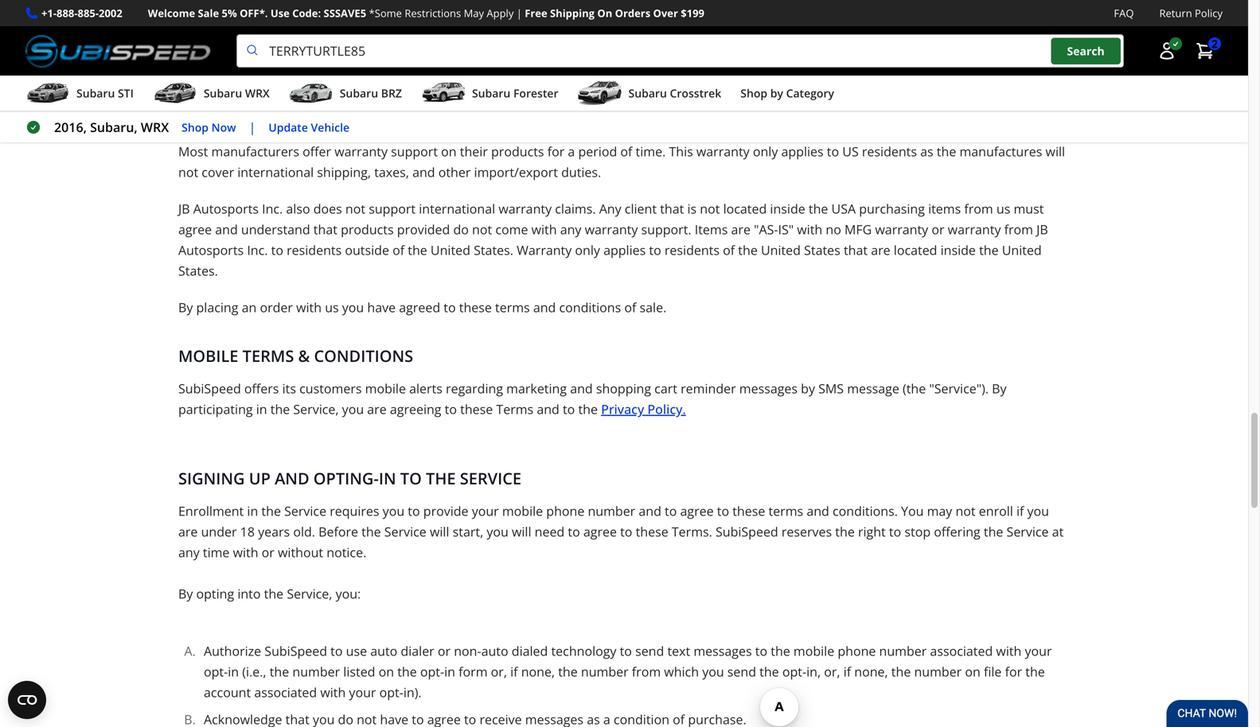 Task type: describe. For each thing, give the bounding box(es) containing it.
its
[[282, 380, 296, 397]]

us inside jb autosports inc. also does not support international warranty claims. any client that is not located inside the usa purchasing items from us must agree and understand that products provided do not come with any warranty support. items are "as-is" with no mfg warranty or warranty from jb autosports inc. to residents outside of the united states. warranty only applies to residents of the united states that are located inside the united states.
[[997, 200, 1010, 217]]

by inside subispeed offers its customers mobile alerts regarding marketing and shopping cart reminder messages by sms message (the "service"). by participating in the service, you are agreeing to these terms and to the
[[992, 380, 1007, 397]]

button image
[[1157, 41, 1177, 61]]

subaru for subaru crosstrek
[[629, 86, 667, 101]]

international inside most manufacturers offer warranty support on their products for a period of time. this warranty only applies to us residents as the manufactures will not cover international shipping, taxes, and other import/export duties.
[[237, 164, 314, 181]]

1 vertical spatial from
[[1004, 221, 1033, 238]]

years
[[258, 524, 290, 541]]

text
[[667, 643, 690, 660]]

of down items
[[723, 242, 735, 259]]

items
[[695, 221, 728, 238]]

start,
[[453, 524, 483, 541]]

offer
[[303, 143, 331, 160]]

885-
[[78, 6, 99, 20]]

products inside most manufacturers offer warranty support on their products for a period of time. this warranty only applies to us residents as the manufactures will not cover international shipping, taxes, and other import/export duties.
[[491, 143, 544, 160]]

any inside jb autosports inc. also does not support international warranty claims. any client that is not located inside the usa purchasing items from us must agree and understand that products provided do not come with any warranty support. items are "as-is" with no mfg warranty or warranty from jb autosports inc. to residents outside of the united states. warranty only applies to residents of the united states that are located inside the united states.
[[560, 221, 581, 238]]

1 none, from the left
[[521, 664, 555, 681]]

support.
[[641, 221, 691, 238]]

0 horizontal spatial if
[[510, 664, 518, 681]]

subispeed logo image
[[25, 34, 211, 68]]

2 button
[[1188, 35, 1223, 67]]

conditions.
[[833, 503, 898, 520]]

forester
[[513, 86, 558, 101]]

jb autosports inc. also does not support international warranty claims. any client that is not located inside the usa purchasing items from us must agree and understand that products provided do not come with any warranty support. items are "as-is" with no mfg warranty or warranty from jb autosports inc. to residents outside of the united states. warranty only applies to residents of the united states that are located inside the united states.
[[178, 200, 1048, 280]]

provide
[[423, 503, 469, 520]]

1 horizontal spatial agree
[[583, 524, 617, 541]]

on left file
[[965, 664, 981, 681]]

do
[[453, 221, 469, 238]]

this
[[669, 143, 693, 160]]

us
[[842, 143, 859, 160]]

warranty down items
[[948, 221, 1001, 238]]

1 auto from the left
[[370, 643, 397, 660]]

sssave5
[[324, 6, 366, 20]]

for inside most manufacturers offer warranty support on their products for a period of time. this warranty only applies to us residents as the manufactures will not cover international shipping, taxes, and other import/export duties.
[[547, 143, 565, 160]]

return
[[1159, 6, 1192, 20]]

most
[[178, 143, 208, 160]]

support inside jb autosports inc. also does not support international warranty claims. any client that is not located inside the usa purchasing items from us must agree and understand that products provided do not come with any warranty support. items are "as-is" with no mfg warranty or warranty from jb autosports inc. to residents outside of the united states. warranty only applies to residents of the united states that are located inside the united states.
[[369, 200, 416, 217]]

1 vertical spatial inc.
[[247, 242, 268, 259]]

support inside most manufacturers offer warranty support on their products for a period of time. this warranty only applies to us residents as the manufactures will not cover international shipping, taxes, and other import/export duties.
[[391, 143, 438, 160]]

1 vertical spatial us
[[325, 299, 339, 316]]

2016,
[[54, 119, 87, 136]]

888-
[[57, 6, 78, 20]]

on left our
[[519, 62, 534, 79]]

0 vertical spatial autosports
[[193, 200, 259, 217]]

off*.
[[240, 6, 268, 20]]

not right is
[[700, 200, 720, 217]]

in inside enrollment in the service requires you to provide your mobile phone number and to agree to these terms and conditions. you may not enroll if you are under 18 years old. before the service will start, you will need to agree to these terms. subispeed reserves the right to stop offering the service at any time with or without notice.
[[247, 503, 258, 520]]

0 vertical spatial by
[[627, 62, 641, 79]]

with down listed
[[320, 684, 346, 701]]

warranty right this
[[696, 143, 750, 160]]

not inside enrollment in the service requires you to provide your mobile phone number and to agree to these terms and conditions. you may not enroll if you are under 18 years old. before the service will start, you will need to agree to these terms. subispeed reserves the right to stop offering the service at any time with or without notice.
[[956, 503, 976, 520]]

may
[[464, 6, 484, 20]]

2 vertical spatial your
[[349, 684, 376, 701]]

you right enroll
[[1027, 503, 1049, 520]]

customers
[[299, 380, 362, 397]]

or inside enrollment in the service requires you to provide your mobile phone number and to agree to these terms and conditions. you may not enroll if you are under 18 years old. before the service will start, you will need to agree to these terms. subispeed reserves the right to stop offering the service at any time with or without notice.
[[262, 544, 275, 561]]

update vehicle
[[269, 120, 350, 135]]

0 horizontal spatial associated
[[254, 684, 317, 701]]

shopping
[[596, 380, 651, 397]]

outside
[[345, 242, 389, 259]]

also
[[286, 200, 310, 217]]

all
[[178, 62, 193, 79]]

warranty down any
[[585, 221, 638, 238]]

a
[[568, 143, 575, 160]]

with up file
[[996, 643, 1022, 660]]

general
[[178, 27, 249, 49]]

on inside most manufacturers offer warranty support on their products for a period of time. this warranty only applies to us residents as the manufactures will not cover international shipping, taxes, and other import/export duties.
[[441, 143, 457, 160]]

participating
[[178, 401, 253, 418]]

update
[[269, 120, 308, 135]]

2 horizontal spatial agree
[[680, 503, 714, 520]]

manufacturer.
[[667, 62, 752, 79]]

any
[[599, 200, 621, 217]]

have
[[367, 299, 396, 316]]

subaru sti button
[[25, 79, 134, 111]]

use
[[346, 643, 367, 660]]

by for by placing an order with us you have agreed to these terms and conditions of sale.
[[178, 299, 193, 316]]

offering
[[934, 524, 981, 541]]

old.
[[293, 524, 315, 541]]

or up a subaru crosstrek thumbnail image
[[610, 62, 623, 79]]

is"
[[778, 221, 794, 238]]

search input field
[[237, 34, 1124, 68]]

you
[[901, 503, 924, 520]]

0 horizontal spatial wrx
[[141, 119, 169, 136]]

subaru forester button
[[421, 79, 558, 111]]

1 vertical spatial service,
[[287, 586, 332, 603]]

subaru sti
[[76, 86, 134, 101]]

an
[[242, 299, 257, 316]]

a subaru forester thumbnail image image
[[421, 81, 466, 105]]

their
[[460, 143, 488, 160]]

duties.
[[561, 164, 601, 181]]

shipping,
[[317, 164, 371, 181]]

order
[[260, 299, 293, 316]]

1 horizontal spatial send
[[727, 664, 756, 681]]

with right 'order'
[[296, 299, 322, 316]]

are left "as-
[[731, 221, 751, 238]]

mobile inside authorize subispeed to use auto dialer or non-auto dialed technology to send text messages to the mobile phone number associated with your opt-in (i.e., the number listed on the opt-in form or, if none, the number from which you send the opt-in, or, if none, the number on file for the account associated with your opt-in).
[[794, 643, 834, 660]]

subispeed inside subispeed offers its customers mobile alerts regarding marketing and shopping cart reminder messages by sms message (the "service"). by participating in the service, you are agreeing to these terms and to the
[[178, 380, 241, 397]]

client
[[625, 200, 657, 217]]

in down authorize
[[228, 664, 239, 681]]

warranty
[[517, 242, 572, 259]]

by opting into the service, you:
[[178, 586, 361, 603]]

messages inside subispeed offers its customers mobile alerts regarding marketing and shopping cart reminder messages by sms message (the "service"). by participating in the service, you are agreeing to these terms and to the
[[739, 380, 798, 397]]

0 vertical spatial that
[[660, 200, 684, 217]]

you right start,
[[487, 524, 509, 541]]

warranty down purchasing
[[875, 221, 928, 238]]

0 horizontal spatial that
[[313, 221, 337, 238]]

your inside enrollment in the service requires you to provide your mobile phone number and to agree to these terms and conditions. you may not enroll if you are under 18 years old. before the service will start, you will need to agree to these terms. subispeed reserves the right to stop offering the service at any time with or without notice.
[[472, 503, 499, 520]]

2 or, from the left
[[824, 664, 840, 681]]

a subaru wrx thumbnail image image
[[153, 81, 197, 105]]

0 horizontal spatial send
[[635, 643, 664, 660]]

applies inside jb autosports inc. also does not support international warranty claims. any client that is not located inside the usa purchasing items from us must agree and understand that products provided do not come with any warranty support. items are "as-is" with no mfg warranty or warranty from jb autosports inc. to residents outside of the united states. warranty only applies to residents of the united states that are located inside the united states.
[[603, 242, 646, 259]]

1 horizontal spatial will
[[512, 524, 531, 541]]

regarding
[[446, 380, 503, 397]]

under
[[201, 524, 237, 541]]

1 horizontal spatial located
[[894, 242, 937, 259]]

of inside most manufacturers offer warranty support on their products for a period of time. this warranty only applies to us residents as the manufactures will not cover international shipping, taxes, and other import/export duties.
[[620, 143, 632, 160]]

1 horizontal spatial jb
[[1037, 221, 1048, 238]]

"as-
[[754, 221, 778, 238]]

0 horizontal spatial service
[[284, 503, 326, 520]]

$199
[[681, 6, 704, 20]]

1 horizontal spatial service
[[384, 524, 427, 541]]

may
[[927, 503, 952, 520]]

0 vertical spatial jb
[[178, 200, 190, 217]]

faq
[[1114, 6, 1134, 20]]

as
[[920, 143, 934, 160]]

form
[[459, 664, 488, 681]]

a subaru brz thumbnail image image
[[289, 81, 333, 105]]

and inside jb autosports inc. also does not support international warranty claims. any client that is not located inside the usa purchasing items from us must agree and understand that products provided do not come with any warranty support. items are "as-is" with no mfg warranty or warranty from jb autosports inc. to residents outside of the united states. warranty only applies to residents of the united states that are located inside the united states.
[[215, 221, 238, 238]]

time.
[[636, 143, 666, 160]]

time
[[203, 544, 230, 561]]

messages inside authorize subispeed to use auto dialer or non-auto dialed technology to send text messages to the mobile phone number associated with your opt-in (i.e., the number listed on the opt-in form or, if none, the number from which you send the opt-in, or, if none, the number on file for the account associated with your opt-in).
[[694, 643, 752, 660]]

subispeed inside authorize subispeed to use auto dialer or non-auto dialed technology to send text messages to the mobile phone number associated with your opt-in (i.e., the number listed on the opt-in form or, if none, the number from which you send the opt-in, or, if none, the number on file for the account associated with your opt-in).
[[265, 643, 327, 660]]

terms
[[496, 401, 533, 418]]

warranty for international
[[309, 108, 396, 130]]

up
[[249, 468, 271, 490]]

5%
[[222, 6, 237, 20]]

products inside jb autosports inc. also does not support international warranty claims. any client that is not located inside the usa purchasing items from us must agree and understand that products provided do not come with any warranty support. items are "as-is" with no mfg warranty or warranty from jb autosports inc. to residents outside of the united states. warranty only applies to residents of the united states that are located inside the united states.
[[341, 221, 394, 238]]

or inside jb autosports inc. also does not support international warranty claims. any client that is not located inside the usa purchasing items from us must agree and understand that products provided do not come with any warranty support. items are "as-is" with no mfg warranty or warranty from jb autosports inc. to residents outside of the united states. warranty only applies to residents of the united states that are located inside the united states.
[[932, 221, 945, 238]]

provided
[[397, 221, 450, 238]]

1 horizontal spatial inside
[[941, 242, 976, 259]]

0 horizontal spatial states.
[[178, 262, 218, 280]]

of right outside
[[393, 242, 404, 259]]

message
[[847, 380, 899, 397]]

authorize
[[204, 643, 261, 660]]

enroll
[[979, 503, 1013, 520]]

by for by opting into the service, you:
[[178, 586, 193, 603]]

1 vertical spatial autosports
[[178, 242, 244, 259]]

1 horizontal spatial residents
[[665, 242, 720, 259]]

1 horizontal spatial if
[[844, 664, 851, 681]]

with left no
[[797, 221, 823, 238]]

import/export
[[474, 164, 558, 181]]

cover
[[202, 164, 234, 181]]

warranty up shipping,
[[335, 143, 388, 160]]

warranty up come
[[499, 200, 552, 217]]

2 vertical spatial that
[[844, 242, 868, 259]]

on
[[597, 6, 612, 20]]

subaru crosstrek
[[629, 86, 721, 101]]

terms inside enrollment in the service requires you to provide your mobile phone number and to agree to these terms and conditions. you may not enroll if you are under 18 years old. before the service will start, you will need to agree to these terms. subispeed reserves the right to stop offering the service at any time with or without notice.
[[769, 503, 803, 520]]

the inside most manufacturers offer warranty support on their products for a period of time. this warranty only applies to us residents as the manufactures will not cover international shipping, taxes, and other import/export duties.
[[937, 143, 956, 160]]

offers
[[244, 380, 279, 397]]

2 united from the left
[[761, 242, 801, 259]]

to
[[400, 468, 422, 490]]

account
[[204, 684, 251, 701]]

over
[[653, 6, 678, 20]]

2 horizontal spatial your
[[1025, 643, 1052, 660]]

now
[[211, 120, 236, 135]]

0 vertical spatial located
[[723, 200, 767, 217]]

in left the form
[[444, 664, 455, 681]]

18
[[240, 524, 255, 541]]

are down mfg in the right top of the page
[[871, 242, 890, 259]]



Task type: vqa. For each thing, say whether or not it's contained in the screenshot.
YOUR inside the Enrollment In The Service Requires You To Provide Your Mobile Phone Number And To Agree To These Terms And Conditions. You May Not Enroll If You Are Under 18 Years Old. Before The Service Will Start, You Will Need To Agree To These Terms. Subispeed Reserves The Right To Stop Offering The Service At Any Time With Or Without Notice.
yes



Task type: locate. For each thing, give the bounding box(es) containing it.
mobile
[[365, 380, 406, 397], [502, 503, 543, 520], [794, 643, 834, 660]]

mobile up agreeing
[[365, 380, 406, 397]]

mobile up need
[[502, 503, 543, 520]]

2 horizontal spatial united
[[1002, 242, 1042, 259]]

1 horizontal spatial states.
[[474, 242, 513, 259]]

by inside subispeed offers its customers mobile alerts regarding marketing and shopping cart reminder messages by sms message (the "service"). by participating in the service, you are agreeing to these terms and to the
[[801, 380, 815, 397]]

you inside subispeed offers its customers mobile alerts regarding marketing and shopping cart reminder messages by sms message (the "service"). by participating in the service, you are agreeing to these terms and to the
[[342, 401, 364, 418]]

0 vertical spatial inc.
[[262, 200, 283, 217]]

applies inside most manufacturers offer warranty support on their products for a period of time. this warranty only applies to us residents as the manufactures will not cover international shipping, taxes, and other import/export duties.
[[781, 143, 824, 160]]

a subaru crosstrek thumbnail image image
[[578, 81, 622, 105]]

+1-888-885-2002 link
[[41, 5, 122, 22]]

0 horizontal spatial united
[[431, 242, 470, 259]]

will left need
[[512, 524, 531, 541]]

0 horizontal spatial only
[[575, 242, 600, 259]]

international warranty support
[[178, 108, 472, 130]]

non- up the form
[[454, 643, 481, 660]]

subaru crosstrek button
[[578, 79, 721, 111]]

period
[[578, 143, 617, 160]]

dialed
[[512, 643, 548, 660]]

search
[[1067, 43, 1105, 58]]

are inside enrollment in the service requires you to provide your mobile phone number and to agree to these terms and conditions. you may not enroll if you are under 18 years old. before the service will start, you will need to agree to these terms. subispeed reserves the right to stop offering the service at any time with or without notice.
[[178, 524, 198, 541]]

0 horizontal spatial jb
[[178, 200, 190, 217]]

&
[[298, 345, 310, 367]]

0 horizontal spatial phone
[[546, 503, 585, 520]]

not right do
[[472, 221, 492, 238]]

residents inside most manufacturers offer warranty support on their products for a period of time. this warranty only applies to us residents as the manufactures will not cover international shipping, taxes, and other import/export duties.
[[862, 143, 917, 160]]

by left category
[[770, 86, 783, 101]]

by right "service").
[[992, 380, 1007, 397]]

opting-
[[313, 468, 379, 490]]

1 vertical spatial mobile
[[502, 503, 543, 520]]

0 vertical spatial warranty
[[254, 27, 341, 49]]

welcome sale 5% off*. use code: sssave5 *some restrictions may apply | free shipping on orders over $199
[[148, 6, 704, 20]]

3 subaru from the left
[[340, 86, 378, 101]]

1 or, from the left
[[491, 664, 507, 681]]

enrollment in the service requires you to provide your mobile phone number and to agree to these terms and conditions. you may not enroll if you are under 18 years old. before the service will start, you will need to agree to these terms. subispeed reserves the right to stop offering the service at any time with or without notice.
[[178, 503, 1064, 561]]

are left under
[[178, 524, 198, 541]]

states
[[804, 242, 840, 259]]

0 horizontal spatial for
[[547, 143, 565, 160]]

enrollment
[[178, 503, 244, 520]]

or, right the in,
[[824, 664, 840, 681]]

policy
[[1195, 6, 1223, 20]]

subaru left the brz
[[340, 86, 378, 101]]

of left sale.
[[624, 299, 636, 316]]

dialer
[[401, 643, 434, 660]]

shop up most
[[182, 120, 209, 135]]

2 auto from the left
[[481, 643, 508, 660]]

(the
[[903, 380, 926, 397]]

you down in
[[383, 503, 405, 520]]

for inside authorize subispeed to use auto dialer or non-auto dialed technology to send text messages to the mobile phone number associated with your opt-in (i.e., the number listed on the opt-in form or, if none, the number from which you send the opt-in, or, if none, the number on file for the account associated with your opt-in).
[[1005, 664, 1022, 681]]

1 horizontal spatial united
[[761, 242, 801, 259]]

marketing
[[506, 380, 567, 397]]

privacy
[[601, 401, 644, 418]]

of
[[620, 143, 632, 160], [393, 242, 404, 259], [723, 242, 735, 259], [624, 299, 636, 316]]

you inside authorize subispeed to use auto dialer or non-auto dialed technology to send text messages to the mobile phone number associated with your opt-in (i.e., the number listed on the opt-in form or, if none, the number from which you send the opt-in, or, if none, the number on file for the account associated with your opt-in).
[[702, 664, 724, 681]]

0 horizontal spatial your
[[349, 684, 376, 701]]

0 vertical spatial send
[[635, 643, 664, 660]]

you down customers
[[342, 401, 364, 418]]

support
[[391, 143, 438, 160], [369, 200, 416, 217]]

subaru for subaru wrx
[[204, 86, 242, 101]]

terms down warranty
[[495, 299, 530, 316]]

no
[[826, 221, 841, 238]]

us left "must"
[[997, 200, 1010, 217]]

subispeed up (i.e., on the bottom of the page
[[265, 643, 327, 660]]

agree down 'cover'
[[178, 221, 212, 238]]

0 horizontal spatial subispeed
[[178, 380, 241, 397]]

reminder
[[681, 380, 736, 397]]

by inside dropdown button
[[770, 86, 783, 101]]

products up outside
[[341, 221, 394, 238]]

usa
[[832, 200, 856, 217]]

0 horizontal spatial international
[[237, 164, 314, 181]]

residents down does
[[287, 242, 342, 259]]

will right manufactures
[[1046, 143, 1065, 160]]

send left text
[[635, 643, 664, 660]]

applies down any
[[603, 242, 646, 259]]

alerts
[[409, 380, 443, 397]]

in inside subispeed offers its customers mobile alerts regarding marketing and shopping cart reminder messages by sms message (the "service"). by participating in the service, you are agreeing to these terms and to the
[[256, 401, 267, 418]]

that down does
[[313, 221, 337, 238]]

agree inside jb autosports inc. also does not support international warranty claims. any client that is not located inside the usa purchasing items from us must agree and understand that products provided do not come with any warranty support. items are "as-is" with no mfg warranty or warranty from jb autosports inc. to residents outside of the united states. warranty only applies to residents of the united states that are located inside the united states.
[[178, 221, 212, 238]]

non- up subaru brz
[[336, 62, 363, 79]]

orders
[[615, 6, 651, 20]]

inside
[[770, 200, 805, 217], [941, 242, 976, 259]]

and
[[412, 164, 435, 181], [215, 221, 238, 238], [533, 299, 556, 316], [570, 380, 593, 397], [537, 401, 559, 418], [639, 503, 661, 520], [807, 503, 829, 520]]

website
[[561, 62, 607, 79]]

non- inside authorize subispeed to use auto dialer or non-auto dialed technology to send text messages to the mobile phone number associated with your opt-in (i.e., the number listed on the opt-in form or, if none, the number from which you send the opt-in, or, if none, the number on file for the account associated with your opt-in).
[[454, 643, 481, 660]]

from right items
[[964, 200, 993, 217]]

products up 'import/export'
[[491, 143, 544, 160]]

into
[[237, 586, 261, 603]]

privacy policy.
[[601, 401, 686, 418]]

0 vertical spatial from
[[964, 200, 993, 217]]

2 none, from the left
[[854, 664, 888, 681]]

international
[[237, 164, 314, 181], [419, 200, 495, 217]]

mobile
[[178, 345, 238, 367]]

not down most
[[178, 164, 198, 181]]

2 horizontal spatial by
[[801, 380, 815, 397]]

not right does
[[345, 200, 365, 217]]

1 vertical spatial terms
[[769, 503, 803, 520]]

shop inside dropdown button
[[741, 86, 767, 101]]

right
[[858, 524, 886, 541]]

1 vertical spatial by
[[770, 86, 783, 101]]

+1-888-885-2002
[[41, 6, 122, 20]]

1 horizontal spatial mobile
[[502, 503, 543, 520]]

crosstrek
[[670, 86, 721, 101]]

a subaru sti thumbnail image image
[[25, 81, 70, 105]]

1 vertical spatial phone
[[838, 643, 876, 660]]

0 vertical spatial for
[[547, 143, 565, 160]]

autosports up placing
[[178, 242, 244, 259]]

subispeed
[[178, 380, 241, 397], [716, 524, 778, 541], [265, 643, 327, 660]]

states. down come
[[474, 242, 513, 259]]

from down "must"
[[1004, 221, 1033, 238]]

terms up reserves
[[769, 503, 803, 520]]

1 vertical spatial subispeed
[[716, 524, 778, 541]]

2 horizontal spatial will
[[1046, 143, 1065, 160]]

with up warranty
[[531, 221, 557, 238]]

0 vertical spatial subispeed
[[178, 380, 241, 397]]

international inside jb autosports inc. also does not support international warranty claims. any client that is not located inside the usa purchasing items from us must agree and understand that products provided do not come with any warranty support. items are "as-is" with no mfg warranty or warranty from jb autosports inc. to residents outside of the united states. warranty only applies to residents of the united states that are located inside the united states.
[[419, 200, 495, 217]]

1 vertical spatial for
[[1005, 664, 1022, 681]]

states. up placing
[[178, 262, 218, 280]]

1 vertical spatial states.
[[178, 262, 218, 280]]

only
[[753, 143, 778, 160], [575, 242, 600, 259]]

with down the 18
[[233, 544, 258, 561]]

in down offers
[[256, 401, 267, 418]]

or, right the form
[[491, 664, 507, 681]]

if down dialed
[[510, 664, 518, 681]]

1 horizontal spatial products
[[491, 143, 544, 160]]

1 horizontal spatial subispeed
[[265, 643, 327, 660]]

shop by category
[[741, 86, 834, 101]]

1 horizontal spatial that
[[660, 200, 684, 217]]

opt-
[[204, 664, 228, 681], [420, 664, 444, 681], [782, 664, 806, 681], [379, 684, 403, 701]]

0 horizontal spatial applies
[[603, 242, 646, 259]]

in).
[[403, 684, 422, 701]]

by
[[627, 62, 641, 79], [770, 86, 783, 101], [801, 380, 815, 397]]

none, down dialed
[[521, 664, 555, 681]]

0 vertical spatial agree
[[178, 221, 212, 238]]

opting
[[196, 586, 234, 603]]

notice.
[[327, 544, 366, 561]]

will inside most manufacturers offer warranty support on their products for a period of time. this warranty only applies to us residents as the manufactures will not cover international shipping, taxes, and other import/export duties.
[[1046, 143, 1065, 160]]

1 horizontal spatial or,
[[824, 664, 840, 681]]

1 vertical spatial applies
[[603, 242, 646, 259]]

subispeed inside enrollment in the service requires you to provide your mobile phone number and to agree to these terms and conditions. you may not enroll if you are under 18 years old. before the service will start, you will need to agree to these terms. subispeed reserves the right to stop offering the service at any time with or without notice.
[[716, 524, 778, 541]]

2 horizontal spatial service
[[1007, 524, 1049, 541]]

service
[[460, 468, 521, 490]]

messages right reminder at the right bottom of page
[[739, 380, 798, 397]]

located down purchasing
[[894, 242, 937, 259]]

shop by category button
[[741, 79, 834, 111]]

by left opting
[[178, 586, 193, 603]]

0 horizontal spatial will
[[430, 524, 449, 541]]

none,
[[521, 664, 555, 681], [854, 664, 888, 681]]

to inside most manufacturers offer warranty support on their products for a period of time. this warranty only applies to us residents as the manufactures will not cover international shipping, taxes, and other import/export duties.
[[827, 143, 839, 160]]

1 horizontal spatial any
[[560, 221, 581, 238]]

2 vertical spatial by
[[178, 586, 193, 603]]

with inside enrollment in the service requires you to provide your mobile phone number and to agree to these terms and conditions. you may not enroll if you are under 18 years old. before the service will start, you will need to agree to these terms. subispeed reserves the right to stop offering the service at any time with or without notice.
[[233, 544, 258, 561]]

residents down items
[[665, 242, 720, 259]]

subaru down product at the left of the page
[[204, 86, 242, 101]]

terms.
[[672, 524, 712, 541]]

us
[[997, 200, 1010, 217], [325, 299, 339, 316]]

1 vertical spatial that
[[313, 221, 337, 238]]

from left the which
[[632, 664, 661, 681]]

1 horizontal spatial us
[[997, 200, 1010, 217]]

by left sms
[[801, 380, 815, 397]]

1 horizontal spatial phone
[[838, 643, 876, 660]]

subaru down noted
[[472, 86, 511, 101]]

0 horizontal spatial any
[[178, 544, 200, 561]]

or right dialer at the bottom left
[[438, 643, 451, 660]]

subaru for subaru forester
[[472, 86, 511, 101]]

0 horizontal spatial by
[[627, 62, 641, 79]]

0 horizontal spatial terms
[[495, 299, 530, 316]]

or inside authorize subispeed to use auto dialer or non-auto dialed technology to send text messages to the mobile phone number associated with your opt-in (i.e., the number listed on the opt-in form or, if none, the number from which you send the opt-in, or, if none, the number on file for the account associated with your opt-in).
[[438, 643, 451, 660]]

agreeing
[[390, 401, 441, 418]]

only down claims.
[[575, 242, 600, 259]]

support up taxes,
[[391, 143, 438, 160]]

us left 'have'
[[325, 299, 339, 316]]

1 horizontal spatial your
[[472, 503, 499, 520]]

0 vertical spatial international
[[237, 164, 314, 181]]

|
[[516, 6, 522, 20], [249, 119, 256, 136]]

2 subaru from the left
[[204, 86, 242, 101]]

warranties
[[246, 62, 310, 79]]

items
[[928, 200, 961, 217]]

0 vertical spatial us
[[997, 200, 1010, 217]]

on up 'other'
[[441, 143, 457, 160]]

for
[[547, 143, 565, 160], [1005, 664, 1022, 681]]

only inside most manufacturers offer warranty support on their products for a period of time. this warranty only applies to us residents as the manufactures will not cover international shipping, taxes, and other import/export duties.
[[753, 143, 778, 160]]

autosports down 'cover'
[[193, 200, 259, 217]]

from inside authorize subispeed to use auto dialer or non-auto dialed technology to send text messages to the mobile phone number associated with your opt-in (i.e., the number listed on the opt-in form or, if none, the number from which you send the opt-in, or, if none, the number on file for the account associated with your opt-in).
[[632, 664, 661, 681]]

sale.
[[640, 299, 667, 316]]

mobile up the in,
[[794, 643, 834, 660]]

service,
[[293, 401, 339, 418], [287, 586, 332, 603]]

warranty for general
[[254, 27, 341, 49]]

1 vertical spatial messages
[[694, 643, 752, 660]]

shop for shop now
[[182, 120, 209, 135]]

0 vertical spatial any
[[560, 221, 581, 238]]

only inside jb autosports inc. also does not support international warranty claims. any client that is not located inside the usa purchasing items from us must agree and understand that products provided do not come with any warranty support. items are "as-is" with no mfg warranty or warranty from jb autosports inc. to residents outside of the united states. warranty only applies to residents of the united states that are located inside the united states.
[[575, 242, 600, 259]]

wrx inside dropdown button
[[245, 86, 270, 101]]

1 subaru from the left
[[76, 86, 115, 101]]

wrx up international
[[245, 86, 270, 101]]

1 vertical spatial jb
[[1037, 221, 1048, 238]]

for right file
[[1005, 664, 1022, 681]]

0 horizontal spatial non-
[[336, 62, 363, 79]]

1 horizontal spatial by
[[770, 86, 783, 101]]

these inside subispeed offers its customers mobile alerts regarding marketing and shopping cart reminder messages by sms message (the "service"). by participating in the service, you are agreeing to these terms and to the
[[460, 401, 493, 418]]

and inside most manufacturers offer warranty support on their products for a period of time. this warranty only applies to us residents as the manufactures will not cover international shipping, taxes, and other import/export duties.
[[412, 164, 435, 181]]

0 horizontal spatial residents
[[287, 242, 342, 259]]

without
[[278, 544, 323, 561]]

on right listed
[[379, 664, 394, 681]]

authorize subispeed to use auto dialer or non-auto dialed technology to send text messages to the mobile phone number associated with your opt-in (i.e., the number listed on the opt-in form or, if none, the number from which you send the opt-in, or, if none, the number on file for the account associated with your opt-in).
[[204, 643, 1052, 701]]

other
[[438, 164, 471, 181]]

any down claims.
[[560, 221, 581, 238]]

subaru right a subaru crosstrek thumbnail image
[[629, 86, 667, 101]]

number inside enrollment in the service requires you to provide your mobile phone number and to agree to these terms and conditions. you may not enroll if you are under 18 years old. before the service will start, you will need to agree to these terms. subispeed reserves the right to stop offering the service at any time with or without notice.
[[588, 503, 635, 520]]

2 vertical spatial mobile
[[794, 643, 834, 660]]

auto up the form
[[481, 643, 508, 660]]

1 vertical spatial international
[[419, 200, 495, 217]]

the
[[644, 62, 664, 79], [937, 143, 956, 160], [809, 200, 828, 217], [408, 242, 427, 259], [738, 242, 758, 259], [979, 242, 999, 259], [270, 401, 290, 418], [578, 401, 598, 418], [261, 503, 281, 520], [362, 524, 381, 541], [835, 524, 855, 541], [984, 524, 1003, 541], [264, 586, 284, 603], [771, 643, 790, 660], [270, 664, 289, 681], [397, 664, 417, 681], [558, 664, 578, 681], [760, 664, 779, 681], [891, 664, 911, 681], [1026, 664, 1045, 681]]

0 horizontal spatial agree
[[178, 221, 212, 238]]

send right the which
[[727, 664, 756, 681]]

1 horizontal spatial for
[[1005, 664, 1022, 681]]

any inside enrollment in the service requires you to provide your mobile phone number and to agree to these terms and conditions. you may not enroll if you are under 18 years old. before the service will start, you will need to agree to these terms. subispeed reserves the right to stop offering the service at any time with or without notice.
[[178, 544, 200, 561]]

0 vertical spatial inside
[[770, 200, 805, 217]]

0 vertical spatial service,
[[293, 401, 339, 418]]

agree right need
[[583, 524, 617, 541]]

3 united from the left
[[1002, 242, 1042, 259]]

sms
[[818, 380, 844, 397]]

0 horizontal spatial auto
[[370, 643, 397, 660]]

autosports
[[193, 200, 259, 217], [178, 242, 244, 259]]

mobile inside subispeed offers its customers mobile alerts regarding marketing and shopping cart reminder messages by sms message (the "service"). by participating in the service, you are agreeing to these terms and to the
[[365, 380, 406, 397]]

phone inside authorize subispeed to use auto dialer or non-auto dialed technology to send text messages to the mobile phone number associated with your opt-in (i.e., the number listed on the opt-in form or, if none, the number from which you send the opt-in, or, if none, the number on file for the account associated with your opt-in).
[[838, 643, 876, 660]]

subispeed right terms.
[[716, 524, 778, 541]]

0 horizontal spatial |
[[249, 119, 256, 136]]

sti
[[118, 86, 134, 101]]

0 vertical spatial messages
[[739, 380, 798, 397]]

2 vertical spatial by
[[801, 380, 815, 397]]

5 subaru from the left
[[629, 86, 667, 101]]

agree up terms.
[[680, 503, 714, 520]]

0 horizontal spatial shop
[[182, 120, 209, 135]]

you left 'have'
[[342, 299, 364, 316]]

shop for shop by category
[[741, 86, 767, 101]]

shop now
[[182, 120, 236, 135]]

(i.e.,
[[242, 664, 266, 681]]

inside up is"
[[770, 200, 805, 217]]

at
[[1052, 524, 1064, 541]]

does
[[313, 200, 342, 217]]

0 vertical spatial associated
[[930, 643, 993, 660]]

send
[[635, 643, 664, 660], [727, 664, 756, 681]]

are up a subaru brz thumbnail image
[[313, 62, 332, 79]]

from
[[964, 200, 993, 217], [1004, 221, 1033, 238], [632, 664, 661, 681]]

in up the 18
[[247, 503, 258, 520]]

subaru,
[[90, 119, 137, 136]]

1 horizontal spatial |
[[516, 6, 522, 20]]

free
[[525, 6, 547, 20]]

2 horizontal spatial from
[[1004, 221, 1033, 238]]

auto
[[370, 643, 397, 660], [481, 643, 508, 660]]

noted
[[480, 62, 515, 79]]

| left free
[[516, 6, 522, 20]]

0 vertical spatial wrx
[[245, 86, 270, 101]]

0 horizontal spatial mobile
[[365, 380, 406, 397]]

0 vertical spatial non-
[[336, 62, 363, 79]]

inc. up understand
[[262, 200, 283, 217]]

must
[[1014, 200, 1044, 217]]

1 vertical spatial inside
[[941, 242, 976, 259]]

0 vertical spatial states.
[[474, 242, 513, 259]]

mobile inside enrollment in the service requires you to provide your mobile phone number and to agree to these terms and conditions. you may not enroll if you are under 18 years old. before the service will start, you will need to agree to these terms. subispeed reserves the right to stop offering the service at any time with or without notice.
[[502, 503, 543, 520]]

1 vertical spatial |
[[249, 119, 256, 136]]

1 united from the left
[[431, 242, 470, 259]]

brz
[[381, 86, 402, 101]]

phone
[[546, 503, 585, 520], [838, 643, 876, 660]]

residents
[[862, 143, 917, 160], [287, 242, 342, 259], [665, 242, 720, 259]]

1 horizontal spatial associated
[[930, 643, 993, 660]]

subaru for subaru sti
[[76, 86, 115, 101]]

or down years
[[262, 544, 275, 561]]

1 horizontal spatial applies
[[781, 143, 824, 160]]

support down taxes,
[[369, 200, 416, 217]]

by left placing
[[178, 299, 193, 316]]

0 vertical spatial phone
[[546, 503, 585, 520]]

international
[[178, 108, 305, 130]]

if right enroll
[[1017, 503, 1024, 520]]

jb down "must"
[[1037, 221, 1048, 238]]

understand
[[241, 221, 310, 238]]

international up do
[[419, 200, 495, 217]]

open widget image
[[8, 681, 46, 720]]

if inside enrollment in the service requires you to provide your mobile phone number and to agree to these terms and conditions. you may not enroll if you are under 18 years old. before the service will start, you will need to agree to these terms. subispeed reserves the right to stop offering the service at any time with or without notice.
[[1017, 503, 1024, 520]]

if right the in,
[[844, 664, 851, 681]]

applies left us
[[781, 143, 824, 160]]

general warranty information
[[178, 27, 458, 49]]

1 vertical spatial warranty
[[309, 108, 396, 130]]

jb
[[178, 200, 190, 217], [1037, 221, 1048, 238]]

or
[[610, 62, 623, 79], [932, 221, 945, 238], [262, 544, 275, 561], [438, 643, 451, 660]]

0 horizontal spatial products
[[341, 221, 394, 238]]

warranty down code:
[[254, 27, 341, 49]]

subaru wrx
[[204, 86, 270, 101]]

4 subaru from the left
[[472, 86, 511, 101]]

1 horizontal spatial wrx
[[245, 86, 270, 101]]

by up subaru crosstrek at the top
[[627, 62, 641, 79]]

residents left 'as'
[[862, 143, 917, 160]]

service, inside subispeed offers its customers mobile alerts regarding marketing and shopping cart reminder messages by sms message (the "service"). by participating in the service, you are agreeing to these terms and to the
[[293, 401, 339, 418]]

subaru for subaru brz
[[340, 86, 378, 101]]

not inside most manufacturers offer warranty support on their products for a period of time. this warranty only applies to us residents as the manufactures will not cover international shipping, taxes, and other import/export duties.
[[178, 164, 198, 181]]

2 vertical spatial from
[[632, 664, 661, 681]]

for left a
[[547, 143, 565, 160]]

1 vertical spatial any
[[178, 544, 200, 561]]

located up "as-
[[723, 200, 767, 217]]

united down "must"
[[1002, 242, 1042, 259]]

phone inside enrollment in the service requires you to provide your mobile phone number and to agree to these terms and conditions. you may not enroll if you are under 18 years old. before the service will start, you will need to agree to these terms. subispeed reserves the right to stop offering the service at any time with or without notice.
[[546, 503, 585, 520]]

subispeed up the participating
[[178, 380, 241, 397]]

0 vertical spatial terms
[[495, 299, 530, 316]]

service
[[284, 503, 326, 520], [384, 524, 427, 541], [1007, 524, 1049, 541]]

0 horizontal spatial inside
[[770, 200, 805, 217]]

or down items
[[932, 221, 945, 238]]

are inside subispeed offers its customers mobile alerts regarding marketing and shopping cart reminder messages by sms message (the "service"). by participating in the service, you are agreeing to these terms and to the
[[367, 401, 387, 418]]



